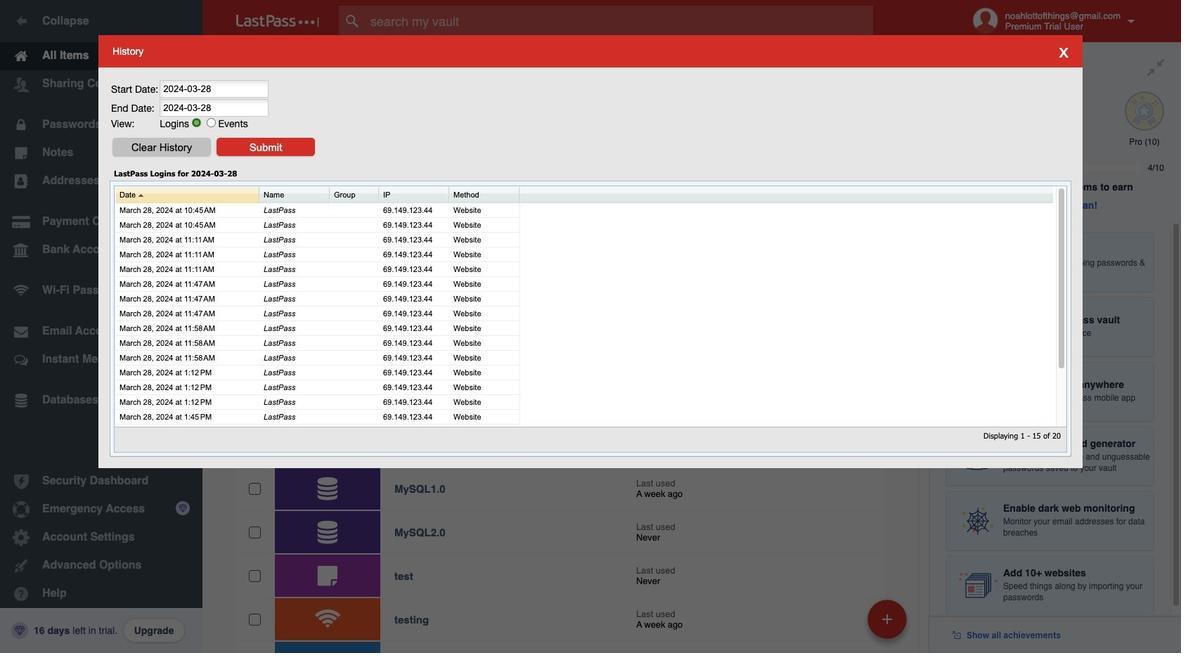Task type: describe. For each thing, give the bounding box(es) containing it.
lastpass image
[[236, 15, 319, 27]]

vault options navigation
[[203, 42, 930, 84]]

new item image
[[883, 615, 893, 624]]

search my vault text field
[[339, 6, 901, 37]]



Task type: locate. For each thing, give the bounding box(es) containing it.
new item navigation
[[863, 596, 916, 654]]

Search search field
[[339, 6, 901, 37]]

main navigation navigation
[[0, 0, 203, 654]]



Task type: vqa. For each thing, say whether or not it's contained in the screenshot.
"search my vault" text field on the top of page
yes



